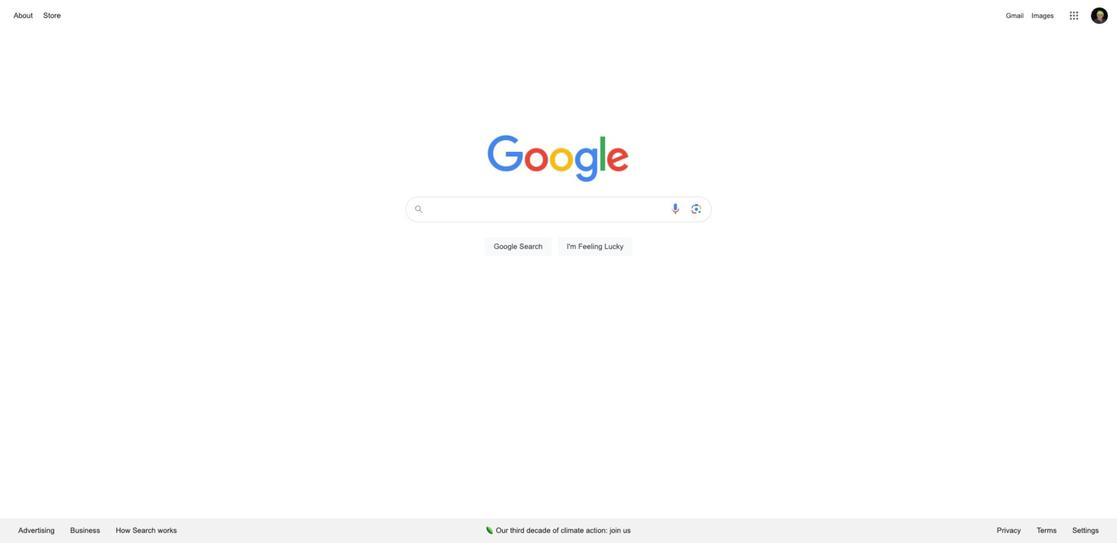 Task type: describe. For each thing, give the bounding box(es) containing it.
search by voice image
[[669, 203, 682, 215]]

search by image image
[[690, 203, 703, 215]]



Task type: vqa. For each thing, say whether or not it's contained in the screenshot.
Search by voice "image"
yes



Task type: locate. For each thing, give the bounding box(es) containing it.
google image
[[488, 135, 630, 183]]

None search field
[[10, 194, 1107, 268]]



